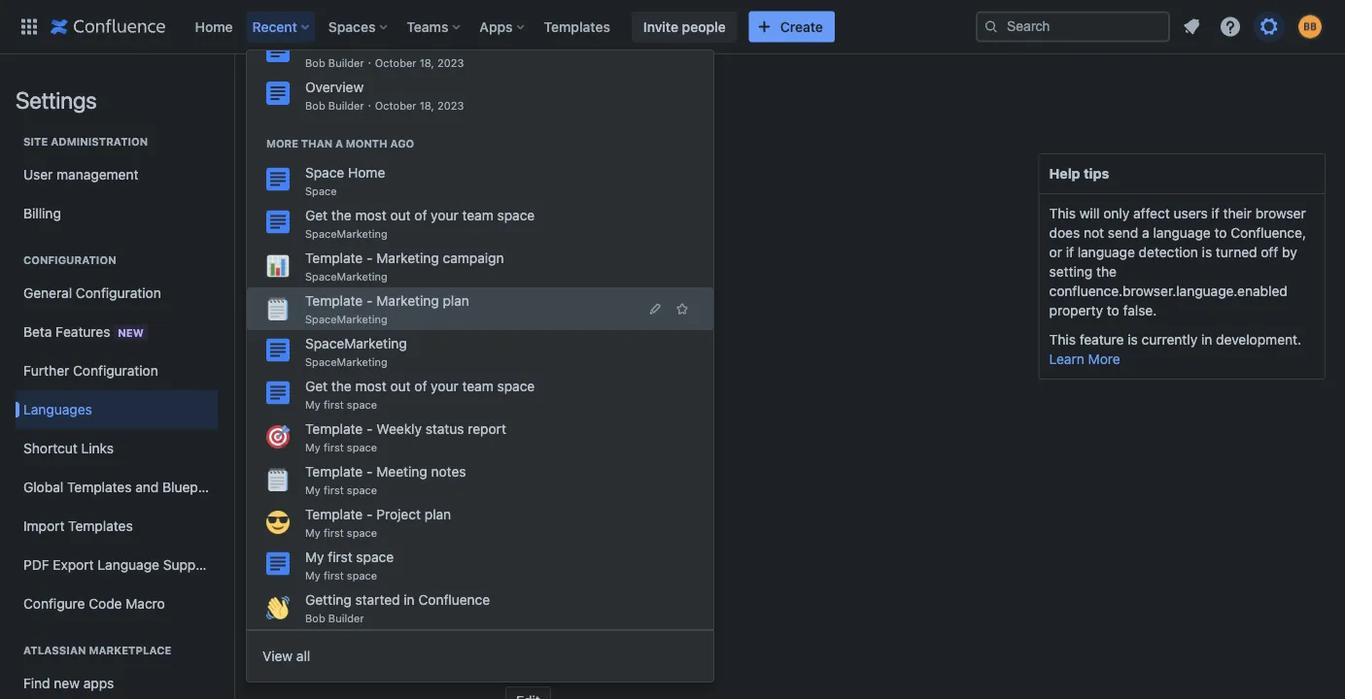 Task type: describe. For each thing, give the bounding box(es) containing it.
language for global default language
[[388, 157, 474, 179]]

0 vertical spatial language
[[358, 116, 416, 132]]

user management link
[[16, 156, 218, 194]]

set
[[262, 116, 283, 132]]

builder for bob builder
[[328, 613, 364, 626]]

false.
[[1123, 303, 1157, 319]]

view all link
[[247, 638, 714, 677]]

invite
[[643, 18, 679, 35]]

site administration group
[[16, 115, 218, 239]]

spacemarketing for get the most out of your team space
[[305, 228, 388, 241]]

space inside template - meeting notes my first space
[[347, 485, 377, 497]]

edit hello! image
[[647, 44, 663, 60]]

of for spacemarketing
[[415, 208, 427, 224]]

(eesti)
[[539, 247, 580, 263]]

:dart: image
[[266, 426, 290, 449]]

affect
[[1134, 206, 1170, 222]]

0 vertical spatial languages
[[422, 194, 491, 210]]

hello! bob builder ・ october 18, 2023
[[305, 36, 464, 69]]

people
[[682, 18, 726, 35]]

learn
[[1050, 351, 1085, 367]]

templates for import templates
[[68, 519, 133, 535]]

2 18, from the top
[[420, 99, 434, 112]]

0 vertical spatial confluence
[[467, 116, 539, 132]]

for
[[420, 116, 437, 132]]

・ inside hello! bob builder ・ october 18, 2023
[[364, 57, 375, 69]]

marketing for plan
[[377, 293, 439, 309]]

español (españa) français (france)
[[506, 311, 614, 346]]

configuration for language
[[366, 77, 500, 104]]

hello!
[[305, 36, 341, 52]]

support
[[163, 558, 214, 574]]

global element
[[12, 0, 976, 54]]

of for my first space
[[415, 379, 427, 395]]

global templates and blueprints
[[23, 480, 226, 496]]

collapse sidebar image
[[212, 64, 255, 103]]

italiano
[[506, 369, 550, 385]]

report
[[468, 422, 506, 438]]

configuration for further
[[73, 363, 158, 379]]

further configuration link
[[16, 352, 218, 391]]

18, inside hello! bob builder ・ october 18, 2023
[[420, 57, 434, 69]]

bob inside hello! bob builder ・ october 18, 2023
[[305, 57, 325, 69]]

2 space from the top
[[305, 185, 337, 198]]

edit template - marketing plan image
[[647, 302, 663, 317]]

star template - marketing plan image
[[675, 302, 690, 317]]

my first space for the
[[305, 399, 377, 412]]

turned
[[1216, 245, 1258, 261]]

team for my first space
[[462, 379, 494, 395]]

further
[[23, 363, 69, 379]]

1 horizontal spatial to
[[1215, 225, 1227, 241]]

site
[[23, 136, 48, 148]]

(nederland)
[[581, 408, 657, 424]]

(deutschland)
[[561, 228, 650, 244]]

home inside global element
[[195, 18, 233, 35]]

atlassian
[[23, 645, 86, 658]]

installed languages
[[366, 194, 491, 210]]

confluence inside more than a month ago element
[[419, 593, 490, 609]]

apps
[[480, 18, 513, 35]]

(españa)
[[558, 311, 614, 327]]

中文 (中国)
[[506, 622, 574, 638]]

this feature is currently in development. learn more
[[1050, 332, 1302, 367]]

template - meeting notes my first space
[[305, 464, 466, 497]]

configure code macro link
[[16, 585, 218, 624]]

global default language
[[262, 157, 474, 179]]

get for my first space
[[305, 379, 328, 395]]

4 spacemarketing from the top
[[305, 336, 407, 352]]

more than a month ago
[[266, 137, 414, 150]]

marketplace
[[89, 645, 171, 658]]

plan for template - project plan
[[425, 507, 451, 523]]

templates for global templates and blueprints
[[67, 480, 132, 496]]

getting started in confluence
[[305, 593, 490, 609]]

(norge)
[[544, 427, 593, 443]]

most for my first space
[[355, 379, 387, 395]]

default
[[311, 116, 355, 132]]

installed languages element
[[506, 188, 1019, 679]]

banner containing home
[[0, 0, 1346, 54]]

builder inside hello! bob builder ・ october 18, 2023
[[328, 57, 364, 69]]

site administration
[[23, 136, 148, 148]]

import templates
[[23, 519, 133, 535]]

weekly
[[377, 422, 422, 438]]

view all
[[262, 649, 310, 665]]

pdf
[[23, 558, 49, 574]]

spacemarketing inside the template - marketing plan spacemarketing
[[305, 314, 388, 326]]

2023 inside hello! bob builder ・ october 18, 2023
[[438, 57, 464, 69]]

settings
[[16, 87, 97, 114]]

0 vertical spatial a
[[335, 137, 343, 150]]

pdf export language support
[[23, 558, 214, 574]]

started
[[355, 593, 400, 609]]

bob for bob builder ・ october 18, 2023
[[305, 99, 325, 112]]

spaces button
[[323, 11, 395, 42]]

configuration for general
[[76, 285, 161, 301]]

the right set
[[287, 116, 307, 132]]

learn more link
[[1050, 351, 1121, 367]]

pdf export language support link
[[16, 546, 218, 585]]

template - marketing plan spacemarketing
[[305, 293, 469, 326]]

template for template - weekly status report
[[305, 422, 363, 438]]

(česko)
[[554, 189, 604, 205]]

property
[[1050, 303, 1103, 319]]

teams button
[[401, 11, 468, 42]]

2 october from the top
[[375, 99, 417, 112]]

first inside the template - project plan my first space
[[324, 528, 344, 540]]

shortcut links
[[23, 441, 114, 457]]

setting
[[1050, 264, 1093, 280]]

is inside this feature is currently in development. learn more
[[1128, 332, 1138, 348]]

2 vertical spatial language
[[1078, 245, 1135, 261]]

5 my from the top
[[305, 550, 324, 566]]

čeština
[[506, 189, 551, 205]]

template for template - marketing campaign
[[305, 251, 363, 267]]

overview
[[305, 79, 364, 95]]

(italia)
[[554, 369, 594, 385]]

code
[[89, 596, 122, 612]]

beta features new
[[23, 324, 144, 340]]

1 space from the top
[[305, 165, 344, 181]]

the up template - weekly status report at the bottom of page
[[331, 379, 352, 395]]

- for template - meeting notes my first space
[[367, 464, 373, 480]]

templates inside global element
[[544, 18, 610, 35]]

space up nederlands
[[497, 379, 535, 395]]

meeting
[[377, 464, 427, 480]]

detection
[[1139, 245, 1199, 261]]

export
[[53, 558, 94, 574]]

in inside more than a month ago element
[[404, 593, 415, 609]]

6 my from the top
[[305, 570, 321, 583]]

(france)
[[559, 330, 612, 346]]

first inside template - meeting notes my first space
[[324, 485, 344, 497]]

general configuration link
[[16, 274, 218, 313]]

appswitcher icon image
[[17, 15, 41, 38]]

feature
[[1080, 332, 1124, 348]]

:notepad_spiral: image
[[266, 298, 290, 321]]

user management
[[23, 167, 138, 183]]

search image
[[984, 19, 999, 35]]

shortcut links link
[[16, 430, 218, 469]]

help icon image
[[1219, 15, 1242, 38]]

2 ・ from the top
[[364, 99, 375, 112]]

0 vertical spatial if
[[1212, 206, 1220, 222]]

import
[[23, 519, 65, 535]]

billing
[[23, 206, 61, 222]]

configuration up the general
[[23, 254, 116, 267]]

- for template - project plan my first space
[[367, 507, 373, 523]]

0 horizontal spatial more
[[266, 137, 298, 150]]

home inside the space home space
[[348, 165, 385, 181]]

dansk
[[506, 209, 543, 225]]

norsk
[[506, 427, 540, 443]]

(magyarország)
[[556, 388, 655, 404]]

home link
[[189, 11, 239, 42]]

configure code macro
[[23, 596, 165, 612]]

global for global templates and blueprints
[[23, 480, 63, 496]]

month
[[346, 137, 388, 150]]



Task type: locate. For each thing, give the bounding box(es) containing it.
1 most from the top
[[355, 208, 387, 224]]

more down feature
[[1088, 351, 1121, 367]]

in right 'started'
[[404, 593, 415, 609]]

builder inside more than a month ago element
[[328, 613, 364, 626]]

2 this from the top
[[1050, 332, 1076, 348]]

2023 down teams dropdown button
[[438, 57, 464, 69]]

1 vertical spatial more
[[1088, 351, 1121, 367]]

2 horizontal spatial language
[[388, 157, 474, 179]]

template up the template - marketing plan spacemarketing in the top of the page
[[305, 251, 363, 267]]

builder for bob builder ・ october 18, 2023
[[328, 99, 364, 112]]

2 horizontal spatial language
[[1154, 225, 1211, 241]]

- inside the template - marketing plan spacemarketing
[[367, 293, 373, 309]]

october up the language configuration at the top of the page
[[375, 57, 417, 69]]

billing link
[[16, 194, 218, 233]]

1 vertical spatial home
[[348, 165, 385, 181]]

global templates and blueprints link
[[16, 469, 226, 507]]

:dart: image
[[266, 426, 290, 449]]

marketing inside the template - marketing plan spacemarketing
[[377, 293, 439, 309]]

to up turned
[[1215, 225, 1227, 241]]

:bar_chart: image
[[266, 255, 290, 278], [266, 255, 290, 278]]

4 my from the top
[[305, 528, 321, 540]]

a down default
[[335, 137, 343, 150]]

0 vertical spatial most
[[355, 208, 387, 224]]

bob up default
[[305, 99, 325, 112]]

further configuration
[[23, 363, 158, 379]]

0 vertical spatial in
[[1202, 332, 1213, 348]]

my inside template - meeting notes my first space
[[305, 485, 321, 497]]

october inside hello! bob builder ・ october 18, 2023
[[375, 57, 417, 69]]

template for template - project plan my first space
[[305, 507, 363, 523]]

1 vertical spatial october
[[375, 99, 417, 112]]

more down set
[[266, 137, 298, 150]]

this
[[441, 116, 464, 132]]

builder
[[328, 57, 364, 69], [328, 99, 364, 112], [328, 613, 364, 626]]

1 18, from the top
[[420, 57, 434, 69]]

builder down getting
[[328, 613, 364, 626]]

a down affect on the top
[[1142, 225, 1150, 241]]

1 vertical spatial team
[[462, 379, 494, 395]]

spaces
[[328, 18, 376, 35]]

0 horizontal spatial to
[[1107, 303, 1120, 319]]

this inside this will only affect users if their browser does not send a language to confluence, or if language detection is turned off by setting the confluence.browser.language.enabled property to false.
[[1050, 206, 1076, 222]]

1 october from the top
[[375, 57, 417, 69]]

1 vertical spatial a
[[1142, 225, 1150, 241]]

configuration group
[[16, 233, 226, 630]]

recent button
[[247, 11, 317, 42]]

0 vertical spatial get
[[305, 208, 328, 224]]

space
[[305, 165, 344, 181], [305, 185, 337, 198]]

space inside the template - project plan my first space
[[347, 528, 377, 540]]

4 my first space from the top
[[305, 570, 377, 583]]

marketing for campaign
[[377, 251, 439, 267]]

2 vertical spatial templates
[[68, 519, 133, 535]]

to left false.
[[1107, 303, 1120, 319]]

1 horizontal spatial in
[[1202, 332, 1213, 348]]

plan right project
[[425, 507, 451, 523]]

language configuration
[[262, 77, 500, 104]]

marketing
[[377, 251, 439, 267], [377, 293, 439, 309]]

1 vertical spatial bob
[[305, 99, 325, 112]]

0 vertical spatial home
[[195, 18, 233, 35]]

getting
[[305, 593, 352, 609]]

if left 'their'
[[1212, 206, 1220, 222]]

0 horizontal spatial is
[[1128, 332, 1138, 348]]

1 vertical spatial global
[[23, 480, 63, 496]]

1 vertical spatial languages
[[23, 402, 92, 418]]

get the most out of your team space for my first space
[[305, 379, 535, 395]]

installed
[[366, 194, 418, 210]]

space down project
[[347, 528, 377, 540]]

more
[[266, 137, 298, 150], [1088, 351, 1121, 367]]

find new apps
[[23, 676, 114, 692]]

0 horizontal spatial in
[[404, 593, 415, 609]]

space up the template - project plan my first space
[[347, 485, 377, 497]]

by
[[1282, 245, 1298, 261]]

1 my first space from the top
[[305, 399, 377, 412]]

1 bob from the top
[[305, 57, 325, 69]]

nederlands
[[506, 408, 578, 424]]

0 horizontal spatial language
[[98, 558, 159, 574]]

confluence.browser.language.enabled
[[1050, 283, 1288, 299]]

my first space up getting
[[305, 570, 377, 583]]

0 vertical spatial plan
[[443, 293, 469, 309]]

languages
[[422, 194, 491, 210], [23, 402, 92, 418]]

out up template - marketing campaign
[[390, 208, 411, 224]]

・
[[364, 57, 375, 69], [364, 99, 375, 112]]

space down default
[[305, 185, 337, 198]]

1 horizontal spatial language
[[1078, 245, 1135, 261]]

2023
[[438, 57, 464, 69], [438, 99, 464, 112]]

1 horizontal spatial global
[[262, 157, 318, 179]]

off
[[1261, 245, 1279, 261]]

blueprints
[[162, 480, 226, 496]]

home
[[195, 18, 233, 35], [348, 165, 385, 181]]

5 - from the top
[[367, 507, 373, 523]]

0 vertical spatial this
[[1050, 206, 1076, 222]]

ago
[[390, 137, 414, 150]]

out for spacemarketing
[[390, 208, 411, 224]]

team up the report
[[462, 379, 494, 395]]

2 your from the top
[[431, 379, 459, 395]]

2 team from the top
[[462, 379, 494, 395]]

languages up shortcut
[[23, 402, 92, 418]]

in
[[1202, 332, 1213, 348], [404, 593, 415, 609]]

italiano (italia) magyar (magyarország) nederlands (nederland) norsk (norge)
[[506, 369, 657, 443]]

0 vertical spatial templates
[[544, 18, 610, 35]]

this will only affect users if their browser does not send a language to confluence, or if language detection is turned off by setting the confluence.browser.language.enabled property to false.
[[1050, 206, 1307, 319]]

this up learn
[[1050, 332, 1076, 348]]

- up the template - marketing plan spacemarketing in the top of the page
[[367, 251, 373, 267]]

5 spacemarketing from the top
[[305, 356, 388, 369]]

language inside configuration group
[[98, 558, 159, 574]]

2 vertical spatial builder
[[328, 613, 364, 626]]

my first space up weekly
[[305, 399, 377, 412]]

2 out from the top
[[390, 379, 411, 395]]

plan
[[443, 293, 469, 309], [425, 507, 451, 523]]

template right :dart: image
[[305, 422, 363, 438]]

1 vertical spatial marketing
[[377, 293, 439, 309]]

bob inside more than a month ago element
[[305, 613, 325, 626]]

0 vertical spatial global
[[262, 157, 318, 179]]

bob down getting
[[305, 613, 325, 626]]

0 horizontal spatial global
[[23, 480, 63, 496]]

1 marketing from the top
[[377, 251, 439, 267]]

in right currently
[[1202, 332, 1213, 348]]

templates up pdf export language support link at left bottom
[[68, 519, 133, 535]]

1 vertical spatial templates
[[67, 480, 132, 496]]

2 get the most out of your team space from the top
[[305, 379, 535, 395]]

atlassian marketplace group
[[16, 624, 218, 700]]

notification icon image
[[1180, 15, 1204, 38]]

notes
[[431, 464, 466, 480]]

1 horizontal spatial languages
[[422, 194, 491, 210]]

0 vertical spatial of
[[415, 208, 427, 224]]

space down čeština
[[497, 208, 535, 224]]

language up installed languages
[[388, 157, 474, 179]]

1 vertical spatial get the most out of your team space
[[305, 379, 535, 395]]

teams
[[407, 18, 449, 35]]

templates down links
[[67, 480, 132, 496]]

3 template from the top
[[305, 422, 363, 438]]

management
[[57, 167, 138, 183]]

0 vertical spatial builder
[[328, 57, 364, 69]]

0 vertical spatial ・
[[364, 57, 375, 69]]

my first space up template - meeting notes my first space
[[305, 442, 377, 455]]

0 vertical spatial 18,
[[420, 57, 434, 69]]

team for spacemarketing
[[462, 208, 494, 224]]

team up campaign
[[462, 208, 494, 224]]

:notepad_spiral: image for template - marketing plan
[[266, 298, 290, 321]]

in inside this feature is currently in development. learn more
[[1202, 332, 1213, 348]]

space up 'started'
[[347, 570, 377, 583]]

1 your from the top
[[431, 208, 459, 224]]

language down the users
[[1154, 225, 1211, 241]]

1 vertical spatial this
[[1050, 332, 1076, 348]]

1 vertical spatial to
[[1107, 303, 1120, 319]]

my first space for -
[[305, 442, 377, 455]]

my first space for first
[[305, 570, 377, 583]]

1 vertical spatial language
[[388, 157, 474, 179]]

builder down overview
[[328, 99, 364, 112]]

this inside this feature is currently in development. learn more
[[1050, 332, 1076, 348]]

confluence image
[[51, 15, 166, 38], [51, 15, 166, 38]]

templates right apps popup button
[[544, 18, 610, 35]]

languages inside configuration group
[[23, 402, 92, 418]]

a inside this will only affect users if their browser does not send a language to confluence, or if language detection is turned off by setting the confluence.browser.language.enabled property to false.
[[1142, 225, 1150, 241]]

2 vertical spatial bob
[[305, 613, 325, 626]]

- for template - weekly status report
[[367, 422, 373, 438]]

0 vertical spatial more
[[266, 137, 298, 150]]

languages up campaign
[[422, 194, 491, 210]]

out up weekly
[[390, 379, 411, 395]]

plan down campaign
[[443, 293, 469, 309]]

2 spacemarketing from the top
[[305, 271, 388, 284]]

configuration inside further configuration link
[[73, 363, 158, 379]]

language
[[358, 116, 416, 132], [1154, 225, 1211, 241], [1078, 245, 1135, 261]]

・ up month
[[364, 99, 375, 112]]

the right the setting
[[1097, 264, 1117, 280]]

language down import templates link
[[98, 558, 159, 574]]

18,
[[420, 57, 434, 69], [420, 99, 434, 112]]

1 horizontal spatial more
[[1088, 351, 1121, 367]]

1 vertical spatial most
[[355, 379, 387, 395]]

templates link
[[538, 11, 616, 42]]

is left turned
[[1202, 245, 1212, 261]]

2 builder from the top
[[328, 99, 364, 112]]

0 horizontal spatial if
[[1066, 245, 1074, 261]]

than
[[301, 137, 333, 150]]

1 horizontal spatial is
[[1202, 245, 1212, 261]]

1 - from the top
[[367, 251, 373, 267]]

1 horizontal spatial home
[[348, 165, 385, 181]]

your up 'status'
[[431, 379, 459, 395]]

language for pdf export language support
[[98, 558, 159, 574]]

- left project
[[367, 507, 373, 523]]

star hello! image
[[675, 44, 690, 60]]

1 ・ from the top
[[364, 57, 375, 69]]

my inside the template - project plan my first space
[[305, 528, 321, 540]]

deutsch
[[506, 228, 558, 244]]

this for this will only affect users if their browser does not send a language to confluence, or if language detection is turned off by setting the confluence.browser.language.enabled property to false.
[[1050, 206, 1076, 222]]

1 horizontal spatial if
[[1212, 206, 1220, 222]]

of up template - marketing campaign
[[415, 208, 427, 224]]

is inside this will only affect users if their browser does not send a language to confluence, or if language detection is turned off by setting the confluence.browser.language.enabled property to false.
[[1202, 245, 1212, 261]]

spacemarketing for spacemarketing
[[305, 356, 388, 369]]

builder up overview
[[328, 57, 364, 69]]

the inside this will only affect users if their browser does not send a language to confluence, or if language detection is turned off by setting the confluence.browser.language.enabled property to false.
[[1097, 264, 1117, 280]]

template for template - meeting notes my first space
[[305, 464, 363, 480]]

this up "does"
[[1050, 206, 1076, 222]]

new
[[118, 327, 144, 339]]

3 spacemarketing from the top
[[305, 314, 388, 326]]

plan inside the template - project plan my first space
[[425, 507, 451, 523]]

all
[[296, 649, 310, 665]]

template right :notepad_spiral: icon
[[305, 293, 363, 309]]

:wave: image
[[266, 597, 290, 620], [266, 597, 290, 620]]

is
[[1202, 245, 1212, 261], [1128, 332, 1138, 348]]

0 vertical spatial out
[[390, 208, 411, 224]]

中文
[[506, 622, 533, 638]]

plan inside the template - marketing plan spacemarketing
[[443, 293, 469, 309]]

5 template from the top
[[305, 507, 363, 523]]

settings icon image
[[1258, 15, 1281, 38]]

bob for bob builder
[[305, 613, 325, 626]]

get the most out of your team space for spacemarketing
[[305, 208, 535, 224]]

plan for template - marketing plan
[[443, 293, 469, 309]]

None submit
[[506, 687, 551, 700]]

this
[[1050, 206, 1076, 222], [1050, 332, 1076, 348]]

4 - from the top
[[367, 464, 373, 480]]

home down month
[[348, 165, 385, 181]]

space
[[497, 208, 535, 224], [497, 379, 535, 395], [347, 399, 377, 412], [347, 442, 377, 455], [347, 485, 377, 497], [347, 528, 377, 540], [356, 550, 394, 566], [347, 570, 377, 583]]

general
[[23, 285, 72, 301]]

1 this from the top
[[1050, 206, 1076, 222]]

template down template - meeting notes my first space
[[305, 507, 363, 523]]

0 vertical spatial october
[[375, 57, 417, 69]]

global
[[262, 157, 318, 179], [23, 480, 63, 496]]

configuration up set the default language for this confluence instance.
[[366, 77, 500, 104]]

- down template - marketing campaign
[[367, 293, 373, 309]]

a
[[335, 137, 343, 150], [1142, 225, 1150, 241]]

0 vertical spatial bob
[[305, 57, 325, 69]]

1 vertical spatial plan
[[425, 507, 451, 523]]

0 vertical spatial to
[[1215, 225, 1227, 241]]

invite people button
[[632, 11, 738, 42]]

- inside template - meeting notes my first space
[[367, 464, 373, 480]]

out for my first space
[[390, 379, 411, 395]]

1 vertical spatial get
[[305, 379, 328, 395]]

get the most out of your team space up template - marketing campaign
[[305, 208, 535, 224]]

view
[[262, 649, 293, 665]]

not
[[1084, 225, 1104, 241]]

0 vertical spatial get the most out of your team space
[[305, 208, 535, 224]]

configuration up languages link
[[73, 363, 158, 379]]

2 2023 from the top
[[438, 99, 464, 112]]

most down the space home space
[[355, 208, 387, 224]]

3 my from the top
[[305, 485, 321, 497]]

only
[[1104, 206, 1130, 222]]

- left meeting
[[367, 464, 373, 480]]

send
[[1108, 225, 1139, 241]]

if right or
[[1066, 245, 1074, 261]]

this for this feature is currently in development. learn more
[[1050, 332, 1076, 348]]

1 vertical spatial ・
[[364, 99, 375, 112]]

most up weekly
[[355, 379, 387, 395]]

beta
[[23, 324, 52, 340]]

atlassian marketplace
[[23, 645, 171, 658]]

1 vertical spatial 2023
[[438, 99, 464, 112]]

create
[[780, 18, 823, 35]]

more than a month ago element
[[247, 160, 714, 630]]

2023 up this
[[438, 99, 464, 112]]

0 vertical spatial 2023
[[438, 57, 464, 69]]

0 horizontal spatial language
[[358, 116, 416, 132]]

・ up the language configuration at the top of the page
[[364, 57, 375, 69]]

get for spacemarketing
[[305, 208, 328, 224]]

1 my from the top
[[305, 399, 321, 412]]

get the most out of your team space up template - weekly status report at the bottom of page
[[305, 379, 535, 395]]

your for my first space
[[431, 379, 459, 395]]

2 vertical spatial language
[[98, 558, 159, 574]]

2 most from the top
[[355, 379, 387, 395]]

my first space down the template - project plan my first space
[[305, 550, 394, 566]]

confluence right this
[[467, 116, 539, 132]]

1 vertical spatial confluence
[[419, 593, 490, 609]]

- inside the template - project plan my first space
[[367, 507, 373, 523]]

1 builder from the top
[[328, 57, 364, 69]]

configuration up new
[[76, 285, 161, 301]]

español
[[506, 311, 555, 327]]

your for spacemarketing
[[431, 208, 459, 224]]

0 horizontal spatial languages
[[23, 402, 92, 418]]

apps
[[83, 676, 114, 692]]

:sunglasses: image
[[266, 512, 290, 535], [266, 512, 290, 535]]

0 vertical spatial marketing
[[377, 251, 439, 267]]

space up template - meeting notes my first space
[[347, 442, 377, 455]]

confluence up view all link
[[419, 593, 490, 609]]

template up the template - project plan my first space
[[305, 464, 363, 480]]

3 bob from the top
[[305, 613, 325, 626]]

space down the than
[[305, 165, 344, 181]]

3 builder from the top
[[328, 613, 364, 626]]

project
[[377, 507, 421, 523]]

1 of from the top
[[415, 208, 427, 224]]

1 out from the top
[[390, 208, 411, 224]]

languages link
[[16, 391, 218, 430]]

1 vertical spatial of
[[415, 379, 427, 395]]

18, up for
[[420, 99, 434, 112]]

0 vertical spatial team
[[462, 208, 494, 224]]

1 vertical spatial in
[[404, 593, 415, 609]]

2 my from the top
[[305, 442, 321, 455]]

2 - from the top
[[367, 293, 373, 309]]

0 vertical spatial is
[[1202, 245, 1212, 261]]

1 team from the top
[[462, 208, 494, 224]]

import templates link
[[16, 507, 218, 546]]

1 get from the top
[[305, 208, 328, 224]]

2 my first space from the top
[[305, 442, 377, 455]]

1 vertical spatial language
[[1154, 225, 1211, 241]]

help tips
[[1050, 166, 1109, 182]]

0 vertical spatial language
[[262, 77, 361, 104]]

- for template - marketing plan spacemarketing
[[367, 293, 373, 309]]

čeština (česko) dansk (danmark) deutsch (deutschland) eesti (eesti)
[[506, 189, 650, 263]]

if
[[1212, 206, 1220, 222], [1066, 245, 1074, 261]]

new
[[54, 676, 80, 692]]

their
[[1224, 206, 1252, 222]]

your
[[431, 208, 459, 224], [431, 379, 459, 395]]

1 vertical spatial space
[[305, 185, 337, 198]]

and
[[135, 480, 159, 496]]

4 template from the top
[[305, 464, 363, 480]]

template - weekly status report
[[305, 422, 506, 438]]

find
[[23, 676, 50, 692]]

home up collapse sidebar icon
[[195, 18, 233, 35]]

1 vertical spatial your
[[431, 379, 459, 395]]

global up the import
[[23, 480, 63, 496]]

1 template from the top
[[305, 251, 363, 267]]

confluence,
[[1231, 225, 1307, 241]]

configuration inside general configuration link
[[76, 285, 161, 301]]

template for template - marketing plan spacemarketing
[[305, 293, 363, 309]]

language down bob builder ・ october 18, 2023
[[358, 116, 416, 132]]

:notepad_spiral: image for template - meeting notes
[[266, 469, 290, 492]]

october up ago
[[375, 99, 417, 112]]

space home space
[[305, 165, 385, 198]]

configure
[[23, 596, 85, 612]]

3 my first space from the top
[[305, 550, 394, 566]]

:notepad_spiral: image
[[266, 298, 290, 321], [266, 469, 290, 492], [266, 469, 290, 492]]

- left weekly
[[367, 422, 373, 438]]

more inside this feature is currently in development. learn more
[[1088, 351, 1121, 367]]

marketing down template - marketing campaign
[[377, 293, 439, 309]]

2 get from the top
[[305, 379, 328, 395]]

1 horizontal spatial language
[[262, 77, 361, 104]]

space down the template - project plan my first space
[[356, 550, 394, 566]]

2 of from the top
[[415, 379, 427, 395]]

1 vertical spatial is
[[1128, 332, 1138, 348]]

1 vertical spatial out
[[390, 379, 411, 395]]

1 vertical spatial 18,
[[420, 99, 434, 112]]

most for spacemarketing
[[355, 208, 387, 224]]

the down the space home space
[[331, 208, 352, 224]]

links
[[81, 441, 114, 457]]

1 spacemarketing from the top
[[305, 228, 388, 241]]

template inside the template - marketing plan spacemarketing
[[305, 293, 363, 309]]

2 marketing from the top
[[377, 293, 439, 309]]

general configuration
[[23, 285, 161, 301]]

1 horizontal spatial a
[[1142, 225, 1150, 241]]

0 horizontal spatial a
[[335, 137, 343, 150]]

global inside configuration group
[[23, 480, 63, 496]]

global for global default language
[[262, 157, 318, 179]]

administration
[[51, 136, 148, 148]]

- for template - marketing campaign
[[367, 251, 373, 267]]

3 - from the top
[[367, 422, 373, 438]]

1 2023 from the top
[[438, 57, 464, 69]]

0 vertical spatial space
[[305, 165, 344, 181]]

marketing up the template - marketing plan spacemarketing in the top of the page
[[377, 251, 439, 267]]

of up template - weekly status report at the bottom of page
[[415, 379, 427, 395]]

your up campaign
[[431, 208, 459, 224]]

is down false.
[[1128, 332, 1138, 348]]

1 vertical spatial if
[[1066, 245, 1074, 261]]

2 bob from the top
[[305, 99, 325, 112]]

global down the than
[[262, 157, 318, 179]]

language down not
[[1078, 245, 1135, 261]]

0 vertical spatial your
[[431, 208, 459, 224]]

18, down teams
[[420, 57, 434, 69]]

space up weekly
[[347, 399, 377, 412]]

1 get the most out of your team space from the top
[[305, 208, 535, 224]]

Search field
[[976, 11, 1171, 42]]

bob down hello!
[[305, 57, 325, 69]]

spacemarketing for template - marketing campaign
[[305, 271, 388, 284]]

language up default
[[262, 77, 361, 104]]

will
[[1080, 206, 1100, 222]]

1 vertical spatial builder
[[328, 99, 364, 112]]

2 template from the top
[[305, 293, 363, 309]]

recent
[[252, 18, 297, 35]]

0 horizontal spatial home
[[195, 18, 233, 35]]

template inside the template - project plan my first space
[[305, 507, 363, 523]]

banner
[[0, 0, 1346, 54]]

template inside template - meeting notes my first space
[[305, 464, 363, 480]]



Task type: vqa. For each thing, say whether or not it's contained in the screenshot.


